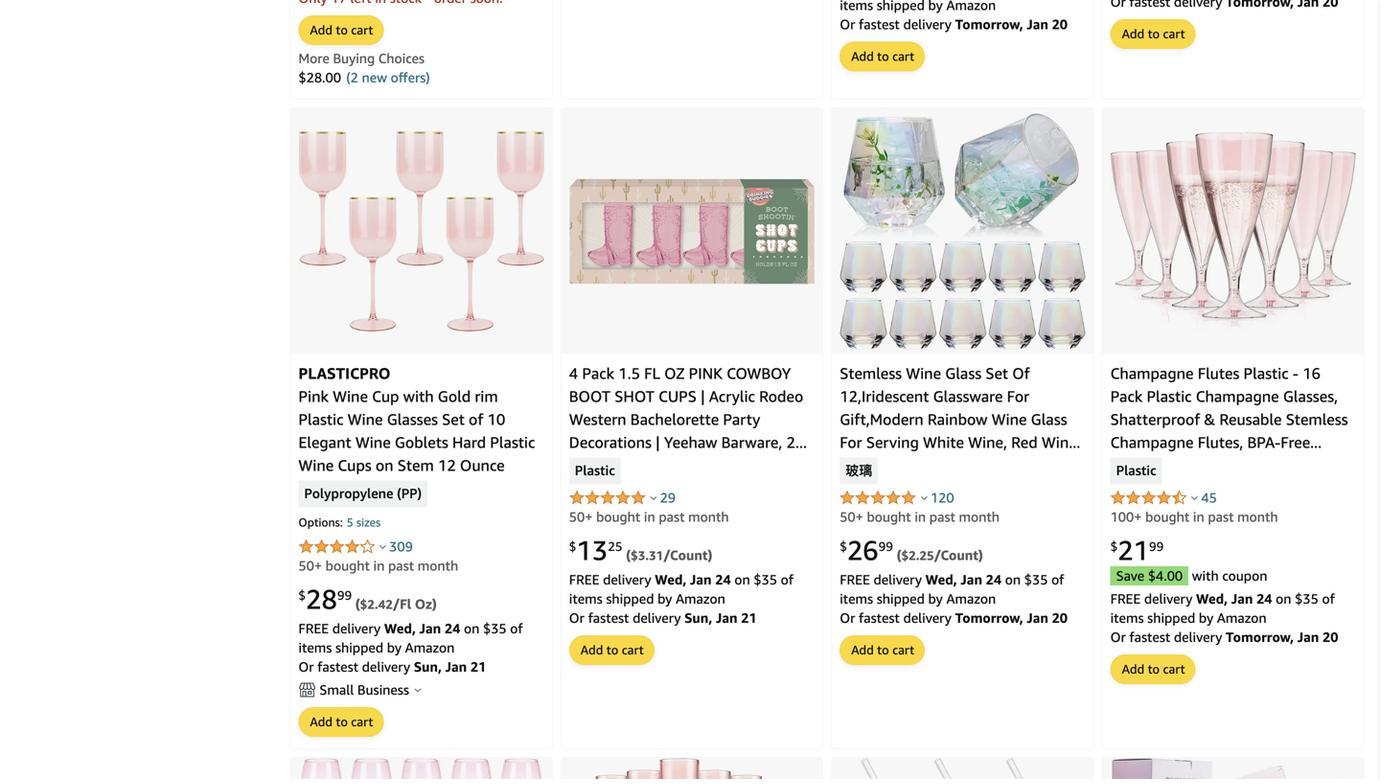 Task type: locate. For each thing, give the bounding box(es) containing it.
1 vertical spatial glasses
[[1169, 456, 1220, 475]]

popover image for oz)
[[921, 496, 928, 501]]

2 vertical spatial or fastest delivery tomorrow, jan 20
[[1111, 630, 1339, 645]]

in for parties
[[1193, 509, 1205, 525]]

1 horizontal spatial /count)
[[934, 548, 983, 563]]

wed, down /fl
[[384, 621, 416, 637]]

cukbless(10
[[886, 479, 981, 498]]

on for champagne flutes plastic - 16 pack plastic champagne glasses, shatterproof & reusable stemless champagne flutes, bpa-free mimosa glasses plastic - perfect for weddings, parties
[[1276, 591, 1292, 607]]

/count)
[[664, 548, 713, 563], [934, 548, 983, 563]]

bought for for
[[1146, 509, 1190, 525]]

free delivery wed, jan 24 for shooters,
[[569, 572, 735, 588]]

1 vertical spatial oz)
[[415, 597, 437, 612]]

1 horizontal spatial sun,
[[685, 610, 713, 626]]

0 vertical spatial sun,
[[685, 610, 713, 626]]

by down save $4.00 with coupon
[[1199, 610, 1214, 626]]

45 link
[[1202, 490, 1217, 506]]

free for 4 pack 1.5 fl oz pink cowboy boot shot cups | acrylic rodeo western bachelorette party decorations | yeehaw barware, 21 birthday accessories, cowgirl shooters, new years eve, cute trendy drinkware
[[569, 572, 600, 588]]

items down the 26
[[840, 591, 873, 607]]

small business
[[320, 682, 409, 698]]

2 horizontal spatial (
[[897, 548, 902, 563]]

4 pack 1.5 fl oz pink cowboy boot shot cups | acrylic rodeo western bachelorette party decorations | yeehaw barware, 21 birthday accessories, cowgirl shooters, new years eve, cute trendy drinkware
[[569, 364, 805, 521]]

in down the new
[[644, 509, 655, 525]]

/count) down drinkware
[[664, 548, 713, 563]]

0 vertical spatial champagne
[[1111, 364, 1194, 383]]

in down 45 link
[[1193, 509, 1205, 525]]

cups
[[659, 387, 697, 406]]

99 left $2.25
[[879, 539, 893, 554]]

sun, up small business button
[[414, 659, 442, 675]]

0 horizontal spatial 99
[[337, 588, 352, 603]]

99 inside $ 28 99 ( $2.42 /fl oz)
[[337, 588, 352, 603]]

stemless down glasses,
[[1286, 410, 1348, 429]]

or fastest delivery sun, jan 21 element
[[569, 610, 757, 626], [299, 659, 486, 675]]

bought
[[596, 509, 641, 525], [867, 509, 911, 525], [1146, 509, 1190, 525], [326, 558, 370, 574]]

(2 new offers) link
[[346, 70, 430, 86]]

on
[[376, 456, 394, 475], [735, 572, 750, 588], [1005, 572, 1021, 588], [1276, 591, 1292, 607], [464, 621, 480, 637]]

stemless inside stemless wine glass set of 12,iridescent glassware for gift,modern rainbow wine glass for serving white wine, red wine, cocktail, whiskey, bourbon, cool water cukbless(10 oz)
[[840, 364, 902, 383]]

1 horizontal spatial or fastest delivery sun, jan 21 element
[[569, 610, 757, 626]]

free delivery wed, jan 24 on $35 of items shipped by amazon element down "$3.31"
[[569, 572, 794, 607]]

pack
[[582, 364, 615, 383], [1111, 387, 1143, 406]]

/count) inside $ 26 99 ( $2.25 /count)
[[934, 548, 983, 563]]

years
[[674, 479, 711, 498]]

whiskey,
[[904, 456, 964, 475]]

wine,
[[968, 433, 1008, 452], [1042, 433, 1081, 452]]

glasses up goblets at the left bottom
[[387, 410, 438, 429]]

polypropylene (pp)
[[304, 486, 422, 503]]

fl
[[644, 364, 660, 383]]

items down 13
[[569, 591, 603, 607]]

or fastest delivery sun, jan 21 up business
[[299, 659, 486, 675]]

50+ bought in past month for 13
[[569, 509, 729, 525]]

plastic up shatterproof
[[1147, 387, 1192, 406]]

free delivery wed, jan 24 on $35 of items shipped by amazon element for oz)
[[840, 572, 1065, 607]]

$4.00
[[1148, 568, 1183, 584]]

1 horizontal spatial or fastest delivery sun, jan 21
[[569, 610, 757, 626]]

or fastest delivery sun, jan 21 element up business
[[299, 659, 486, 675]]

( for 28
[[355, 597, 360, 612]]

wed, down save $4.00 with coupon
[[1196, 591, 1228, 607]]

oz) inside stemless wine glass set of 12,iridescent glassware for gift,modern rainbow wine glass for serving white wine, red wine, cocktail, whiskey, bourbon, cool water cukbless(10 oz)
[[985, 479, 1009, 498]]

1 vertical spatial sun,
[[414, 659, 442, 675]]

0 horizontal spatial or fastest delivery sun, jan 21 element
[[299, 659, 486, 675]]

120 link
[[931, 490, 954, 506]]

boot
[[569, 387, 611, 406]]

bought down weddings,
[[1146, 509, 1190, 525]]

sun,
[[685, 610, 713, 626], [414, 659, 442, 675]]

( right 28
[[355, 597, 360, 612]]

or for champagne flutes plastic - 16 pack plastic champagne glasses, shatterproof & reusable stemless champagne flutes, bpa-free mimosa glasses plastic - perfect for weddings, parties
[[1111, 630, 1126, 645]]

0 horizontal spatial oz)
[[415, 597, 437, 612]]

bought down water
[[867, 509, 911, 525]]

wine up cups
[[356, 433, 391, 452]]

drinkware
[[621, 502, 692, 521]]

layhit 32 pcs plastic wine glasses 10 oz stemless wine glasses pink colored plastic wine glasses reusable unbreakable shat... image
[[300, 759, 543, 779]]

0 horizontal spatial glasses
[[387, 410, 438, 429]]

by down "$3.31"
[[658, 591, 672, 607]]

free down save
[[1111, 591, 1141, 607]]

free down 28
[[299, 621, 329, 637]]

red
[[1012, 433, 1038, 452]]

0 vertical spatial for
[[1007, 387, 1030, 406]]

glasses up weddings,
[[1169, 456, 1220, 475]]

past for shooters,
[[659, 509, 685, 525]]

free delivery wed, jan 24 down save $4.00 with coupon
[[1111, 591, 1276, 607]]

popover image left 45 on the right bottom of page
[[1192, 496, 1199, 501]]

99 up $4.00
[[1150, 539, 1164, 554]]

24
[[715, 572, 731, 588], [986, 572, 1002, 588], [1257, 591, 1273, 607], [445, 621, 460, 637]]

1 horizontal spatial for
[[1007, 387, 1030, 406]]

month for cukbless(10
[[959, 509, 1000, 525]]

past down 45 link
[[1208, 509, 1234, 525]]

jan
[[1027, 16, 1049, 32], [690, 572, 712, 588], [961, 572, 983, 588], [1232, 591, 1253, 607], [716, 610, 738, 626], [1027, 610, 1049, 626], [420, 621, 441, 637], [1298, 630, 1319, 645], [445, 659, 467, 675]]

0 vertical spatial with
[[403, 387, 434, 406]]

with inside plasticpro pink wine cup with gold rim plastic wine glasses set of 10 elegant wine goblets hard plastic wine cups on stem 12 ounce
[[403, 387, 434, 406]]

cowboy
[[727, 364, 791, 383]]

month down (pp)
[[418, 558, 458, 574]]

$ inside $ 26 99 ( $2.25 /count)
[[840, 539, 847, 554]]

or fastest delivery tomorrow, jan 20 for champagne flutes plastic - 16 pack plastic champagne glasses, shatterproof & reusable stemless champagne flutes, bpa-free mimosa glasses plastic - perfect for weddings, parties
[[1111, 630, 1339, 645]]

50+ for 13
[[569, 509, 593, 525]]

amazon for oz)
[[947, 591, 996, 607]]

309 link
[[389, 539, 413, 555]]

0 horizontal spatial 50+ bought in past month
[[299, 558, 458, 574]]

- left the 16 at the top of page
[[1293, 364, 1299, 383]]

month for cowgirl
[[688, 509, 729, 525]]

1 vertical spatial glass
[[1031, 410, 1068, 429]]

26
[[847, 535, 879, 567]]

free delivery wed, jan 24 for parties
[[1111, 591, 1276, 607]]

plastic up 100+
[[1116, 463, 1157, 480]]

elegant
[[299, 433, 352, 452]]

0 vertical spatial set
[[986, 364, 1009, 383]]

or fastest delivery tomorrow, jan 20 for stemless wine glass set of 12,iridescent glassware for gift,modern rainbow wine glass for serving white wine, red wine, cocktail, whiskey, bourbon, cool water cukbless(10 oz)
[[840, 610, 1068, 626]]

1 horizontal spatial glasses
[[1169, 456, 1220, 475]]

2 horizontal spatial 50+
[[840, 509, 864, 525]]

$2.42
[[360, 597, 393, 612]]

1 horizontal spatial |
[[701, 387, 705, 406]]

0 horizontal spatial wine,
[[968, 433, 1008, 452]]

0 vertical spatial oz)
[[985, 479, 1009, 498]]

1 horizontal spatial (
[[626, 548, 631, 563]]

more
[[299, 51, 330, 66]]

champagne down shatterproof
[[1111, 433, 1194, 452]]

amazon down $ 13 25 ( $3.31 /count)
[[676, 591, 726, 607]]

99 for 26
[[879, 539, 893, 554]]

acrylic
[[709, 387, 755, 406]]

50+ bought in past month down the 29
[[569, 509, 729, 525]]

gift,modern
[[840, 410, 924, 429]]

bought for water
[[867, 509, 911, 525]]

zonbaizey champagne flutes plastic - 16 pack plastic champagne glasses, shatterproof & reusable stemless champagne flutes,... image
[[1111, 132, 1357, 331]]

1 vertical spatial stemless
[[1286, 410, 1348, 429]]

50+ bought in past month
[[569, 509, 729, 525], [840, 509, 1000, 525], [299, 558, 458, 574]]

free for stemless wine glass set of 12,iridescent glassware for gift,modern rainbow wine glass for serving white wine, red wine, cocktail, whiskey, bourbon, cool water cukbless(10 oz)
[[840, 572, 870, 588]]

0 horizontal spatial /count)
[[664, 548, 713, 563]]

$ 26 99 ( $2.25 /count)
[[840, 535, 983, 567]]

12,iridescent
[[840, 387, 929, 406]]

past down 309
[[388, 558, 414, 574]]

wed, for parties
[[1196, 591, 1228, 607]]

50+
[[569, 509, 593, 525], [840, 509, 864, 525], [299, 558, 322, 574]]

choices
[[378, 51, 425, 66]]

0 vertical spatial or fastest delivery sun, jan 21
[[569, 610, 757, 626]]

set left of at top
[[986, 364, 1009, 383]]

bpa-
[[1248, 433, 1281, 452]]

amazon down $ 26 99 ( $2.25 /count)
[[947, 591, 996, 607]]

past down the 29
[[659, 509, 685, 525]]

pack up shatterproof
[[1111, 387, 1143, 406]]

in up $ 28 99 ( $2.42 /fl oz)
[[373, 558, 385, 574]]

$ down water
[[840, 539, 847, 554]]

1 horizontal spatial 99
[[879, 539, 893, 554]]

shatterproof
[[1111, 410, 1200, 429]]

popover image left 120 link
[[921, 496, 928, 501]]

or for 4 pack 1.5 fl oz pink cowboy boot shot cups | acrylic rodeo western bachelorette party decorations | yeehaw barware, 21 birthday accessories, cowgirl shooters, new years eve, cute trendy drinkware
[[569, 610, 585, 626]]

2 vertical spatial tomorrow,
[[1226, 630, 1294, 645]]

shipped down $2.25
[[877, 591, 925, 607]]

wed, down $2.25
[[926, 572, 958, 588]]

$ for 26
[[840, 539, 847, 554]]

1 horizontal spatial 50+ bought in past month
[[569, 509, 729, 525]]

wed, down "$3.31"
[[655, 572, 687, 588]]

2 vertical spatial 20
[[1323, 630, 1339, 645]]

new
[[639, 479, 670, 498]]

plastic down decorations
[[575, 463, 615, 480]]

in down cukbless(10
[[915, 509, 926, 525]]

1 horizontal spatial stemless
[[1286, 410, 1348, 429]]

on $35 of items shipped by amazon for oz)
[[840, 572, 1065, 607]]

free down 13
[[569, 572, 600, 588]]

50+ bought in past month down 120
[[840, 509, 1000, 525]]

0 vertical spatial pack
[[582, 364, 615, 383]]

water
[[840, 479, 882, 498]]

on for stemless wine glass set of 12,iridescent glassware for gift,modern rainbow wine glass for serving white wine, red wine, cocktail, whiskey, bourbon, cool water cukbless(10 oz)
[[1005, 572, 1021, 588]]

2 /count) from the left
[[934, 548, 983, 563]]

$35
[[754, 572, 777, 588], [1025, 572, 1048, 588], [1295, 591, 1319, 607], [483, 621, 507, 637]]

on inside plasticpro pink wine cup with gold rim plastic wine glasses set of 10 elegant wine goblets hard plastic wine cups on stem 12 ounce
[[376, 456, 394, 475]]

2 horizontal spatial 99
[[1150, 539, 1164, 554]]

month
[[688, 509, 729, 525], [959, 509, 1000, 525], [1238, 509, 1278, 525], [418, 558, 458, 574]]

1 vertical spatial for
[[840, 433, 862, 452]]

white
[[923, 433, 964, 452]]

in for shooters,
[[644, 509, 655, 525]]

glasses
[[387, 410, 438, 429], [1169, 456, 1220, 475]]

1 horizontal spatial with
[[1192, 568, 1219, 584]]

1 horizontal spatial set
[[986, 364, 1009, 383]]

( right the 26
[[897, 548, 902, 563]]

$ left $2.42
[[299, 588, 306, 603]]

tomorrow,
[[955, 16, 1024, 32], [955, 610, 1024, 626], [1226, 630, 1294, 645]]

0 vertical spatial |
[[701, 387, 705, 406]]

pttitvttiptter red wine glasses set of 2,pink crystal wine glass,lead-free goblet,unique gifts for women,birthday,wedding,... image
[[1111, 759, 1357, 779]]

amazon for parties
[[1217, 610, 1267, 626]]

1 vertical spatial set
[[442, 410, 465, 429]]

wine, up bourbon, in the right bottom of the page
[[968, 433, 1008, 452]]

0 horizontal spatial pack
[[582, 364, 615, 383]]

with
[[403, 387, 434, 406], [1192, 568, 1219, 584]]

bought up 25
[[596, 509, 641, 525]]

set down gold at left
[[442, 410, 465, 429]]

bought for accessories,
[[596, 509, 641, 525]]

free delivery wed, jan 24 on $35 of items shipped by amazon element down $2.25
[[840, 572, 1065, 607]]

1 horizontal spatial oz)
[[985, 479, 1009, 498]]

plasticpro pink wine cup with gold rim plastic wine glasses set of 10 elegant wine goblets hard plastic wine cups on stem 12 ounce
[[299, 364, 535, 475]]

1 horizontal spatial -
[[1293, 364, 1299, 383]]

1 vertical spatial -
[[1273, 456, 1279, 475]]

plastic left the 16 at the top of page
[[1244, 364, 1289, 383]]

99 inside $ 26 99 ( $2.25 /count)
[[879, 539, 893, 554]]

0 vertical spatial stemless
[[840, 364, 902, 383]]

1 /count) from the left
[[664, 548, 713, 563]]

on $35 of items shipped by amazon
[[569, 572, 794, 607], [840, 572, 1065, 607], [1111, 591, 1335, 626], [299, 621, 523, 656]]

99 inside $ 21 99
[[1150, 539, 1164, 554]]

on $35 of items shipped by amazon down coupon
[[1111, 591, 1335, 626]]

set inside plasticpro pink wine cup with gold rim plastic wine glasses set of 10 elegant wine goblets hard plastic wine cups on stem 12 ounce
[[442, 410, 465, 429]]

for down of at top
[[1007, 387, 1030, 406]]

0 vertical spatial glass
[[946, 364, 982, 383]]

2 horizontal spatial 50+ bought in past month
[[840, 509, 1000, 525]]

plastic up elegant
[[299, 410, 344, 429]]

glass up glassware
[[946, 364, 982, 383]]

oz) right /fl
[[415, 597, 437, 612]]

( inside $ 13 25 ( $3.31 /count)
[[626, 548, 631, 563]]

on $35 of items shipped by amazon for shooters,
[[569, 572, 794, 607]]

on $35 of items shipped by amazon down $2.25
[[840, 572, 1065, 607]]

month down cukbless(10
[[959, 509, 1000, 525]]

free delivery wed, jan 24 for oz)
[[840, 572, 1005, 588]]

or fastest delivery tomorrow, jan 20 element
[[1111, 0, 1339, 10], [840, 16, 1068, 32], [840, 610, 1068, 626], [1111, 630, 1339, 645]]

| down the pink
[[701, 387, 705, 406]]

parties
[[1211, 479, 1259, 498]]

plastic
[[1244, 364, 1289, 383], [1147, 387, 1192, 406], [299, 410, 344, 429], [490, 433, 535, 452], [1224, 456, 1269, 475], [575, 463, 615, 480], [1116, 463, 1157, 480]]

1 vertical spatial pack
[[1111, 387, 1143, 406]]

0 vertical spatial glasses
[[387, 410, 438, 429]]

in for oz)
[[915, 509, 926, 525]]

1 vertical spatial |
[[656, 433, 660, 452]]

$ for 28
[[299, 588, 306, 603]]

or fastest delivery sun, jan 21 element down "$3.31"
[[569, 610, 757, 626]]

popover image
[[650, 496, 657, 501], [921, 496, 928, 501], [1192, 496, 1199, 501], [380, 545, 386, 550]]

wine
[[906, 364, 941, 383], [333, 387, 368, 406], [348, 410, 383, 429], [992, 410, 1027, 429], [356, 433, 391, 452], [299, 456, 334, 475]]

for up cocktail,
[[840, 433, 862, 452]]

or fastest delivery sun, jan 21 down "$3.31"
[[569, 610, 757, 626]]

amazon
[[676, 591, 726, 607], [947, 591, 996, 607], [1217, 610, 1267, 626], [405, 640, 455, 656]]

birthday
[[569, 456, 628, 475]]

wed,
[[655, 572, 687, 588], [926, 572, 958, 588], [1196, 591, 1228, 607], [384, 621, 416, 637]]

free delivery wed, jan 24 on $35 of items shipped by amazon element down coupon
[[1111, 591, 1335, 626]]

shipped for champagne flutes plastic - 16 pack plastic champagne glasses, shatterproof & reusable stemless champagne flutes, bpa-free mimosa glasses plastic - perfect for weddings, parties
[[1148, 610, 1196, 626]]

/count) inside $ 13 25 ( $3.31 /count)
[[664, 548, 713, 563]]

1 vertical spatial or fastest delivery tomorrow, jan 20
[[840, 610, 1068, 626]]

plastic down the 10
[[490, 433, 535, 452]]

stem
[[398, 456, 434, 475]]

99
[[879, 539, 893, 554], [1150, 539, 1164, 554], [337, 588, 352, 603]]

1 horizontal spatial 50+
[[569, 509, 593, 525]]

shooters,
[[569, 479, 635, 498]]

offers)
[[391, 70, 430, 86]]

$ down 100+
[[1111, 539, 1118, 554]]

$ inside $ 28 99 ( $2.42 /fl oz)
[[299, 588, 306, 603]]

$ inside $ 21 99
[[1111, 539, 1118, 554]]

glass up red
[[1031, 410, 1068, 429]]

plasticpro pink wine cup with gold rim plastic wine glasses set of 10 elegant wine goblets hard plastic wine cups on stem ... image
[[299, 131, 544, 332]]

or
[[840, 16, 855, 32], [569, 610, 585, 626], [840, 610, 855, 626], [1111, 630, 1126, 645], [299, 659, 314, 675]]

24 for weddings,
[[1257, 591, 1273, 607]]

add to cart
[[310, 23, 373, 38], [1122, 27, 1185, 41], [852, 49, 915, 64], [581, 643, 644, 658], [852, 643, 915, 658], [1122, 662, 1185, 677], [310, 715, 373, 730]]

with right cup
[[403, 387, 434, 406]]

1 vertical spatial champagne
[[1196, 387, 1280, 406]]

with left coupon
[[1192, 568, 1219, 584]]

to
[[336, 23, 348, 38], [1148, 27, 1160, 41], [877, 49, 889, 64], [607, 643, 619, 658], [877, 643, 889, 658], [1148, 662, 1160, 677], [336, 715, 348, 730]]

$ 13 25 ( $3.31 /count)
[[569, 535, 713, 567]]

sun, down $ 13 25 ( $3.31 /count)
[[685, 610, 713, 626]]

pack up boot
[[582, 364, 615, 383]]

1 horizontal spatial wine,
[[1042, 433, 1081, 452]]

amazon down coupon
[[1217, 610, 1267, 626]]

shipped down $4.00
[[1148, 610, 1196, 626]]

/count) down 120
[[934, 548, 983, 563]]

gold
[[438, 387, 471, 406]]

0 horizontal spatial set
[[442, 410, 465, 429]]

by
[[658, 591, 672, 607], [929, 591, 943, 607], [1199, 610, 1214, 626], [387, 640, 402, 656]]

on $35 of items shipped by amazon down /fl
[[299, 621, 523, 656]]

decorations
[[569, 433, 652, 452]]

wed, for shooters,
[[655, 572, 687, 588]]

( right 25
[[626, 548, 631, 563]]

1 vertical spatial or fastest delivery sun, jan 21
[[299, 659, 486, 675]]

on for 4 pack 1.5 fl oz pink cowboy boot shot cups | acrylic rodeo western bachelorette party decorations | yeehaw barware, 21 birthday accessories, cowgirl shooters, new years eve, cute trendy drinkware
[[735, 572, 750, 588]]

21 inside the '4 pack 1.5 fl oz pink cowboy boot shot cups | acrylic rodeo western bachelorette party decorations | yeehaw barware, 21 birthday accessories, cowgirl shooters, new years eve, cute trendy drinkware'
[[787, 433, 805, 452]]

items down save
[[1111, 610, 1144, 626]]

| up accessories, on the bottom of page
[[656, 433, 660, 452]]

tomorrow, for champagne flutes plastic - 16 pack plastic champagne glasses, shatterproof & reusable stemless champagne flutes, bpa-free mimosa glasses plastic - perfect for weddings, parties
[[1226, 630, 1294, 645]]

popover image up drinkware
[[650, 496, 657, 501]]

99 for 28
[[337, 588, 352, 603]]

items for stemless wine glass set of 12,iridescent glassware for gift,modern rainbow wine glass for serving white wine, red wine, cocktail, whiskey, bourbon, cool water cukbless(10 oz)
[[840, 591, 873, 607]]

99 for 21
[[1150, 539, 1164, 554]]

stemless up 12,iridescent
[[840, 364, 902, 383]]

oz) inside $ 28 99 ( $2.42 /fl oz)
[[415, 597, 437, 612]]

free delivery wed, jan 24 on $35 of items shipped by amazon element
[[569, 572, 794, 607], [840, 572, 1065, 607], [1111, 591, 1335, 626], [299, 621, 523, 656]]

add
[[310, 23, 333, 38], [1122, 27, 1145, 41], [852, 49, 874, 64], [581, 643, 603, 658], [852, 643, 874, 658], [1122, 662, 1145, 677], [310, 715, 333, 730]]

( inside $ 28 99 ( $2.42 /fl oz)
[[355, 597, 360, 612]]

0 horizontal spatial (
[[355, 597, 360, 612]]

1 vertical spatial tomorrow,
[[955, 610, 1024, 626]]

0 horizontal spatial or fastest delivery sun, jan 21
[[299, 659, 486, 675]]

free delivery wed, jan 24 down $2.25
[[840, 572, 1005, 588]]

shipped
[[606, 591, 654, 607], [877, 591, 925, 607], [1148, 610, 1196, 626], [336, 640, 384, 656]]

309
[[389, 539, 413, 555]]

or fastest delivery sun, jan 21 for topmost or fastest delivery sun, jan 21 element
[[569, 610, 757, 626]]

0 horizontal spatial with
[[403, 387, 434, 406]]

on $35 of items shipped by amazon down "$3.31"
[[569, 572, 794, 607]]

month down the years
[[688, 509, 729, 525]]

hard
[[452, 433, 486, 452]]

by down $2.25
[[929, 591, 943, 607]]

1 horizontal spatial pack
[[1111, 387, 1143, 406]]

of for champagne flutes plastic - 16 pack plastic champagne glasses, shatterproof & reusable stemless champagne flutes, bpa-free mimosa glasses plastic - perfect for weddings, parties
[[1322, 591, 1335, 607]]

0 horizontal spatial stemless
[[840, 364, 902, 383]]

$ inside $ 13 25 ( $3.31 /count)
[[569, 539, 577, 554]]

1 vertical spatial 20
[[1052, 610, 1068, 626]]

free down the 26
[[840, 572, 870, 588]]

free
[[569, 572, 600, 588], [840, 572, 870, 588], [1111, 591, 1141, 607], [299, 621, 329, 637]]

pack inside the '4 pack 1.5 fl oz pink cowboy boot shot cups | acrylic rodeo western bachelorette party decorations | yeehaw barware, 21 birthday accessories, cowgirl shooters, new years eve, cute trendy drinkware'
[[582, 364, 615, 383]]

50+ up 13
[[569, 509, 593, 525]]

cart
[[351, 23, 373, 38], [1163, 27, 1185, 41], [893, 49, 915, 64], [622, 643, 644, 658], [893, 643, 915, 658], [1163, 662, 1185, 677], [351, 715, 373, 730]]

1.5
[[619, 364, 640, 383]]

( inside $ 26 99 ( $2.25 /count)
[[897, 548, 902, 563]]

0 vertical spatial -
[[1293, 364, 1299, 383]]

by for shooters,
[[658, 591, 672, 607]]

rainbow
[[928, 410, 988, 429]]

$ down trendy
[[569, 539, 577, 554]]



Task type: vqa. For each thing, say whether or not it's contained in the screenshot.
2nd dropdown image from the bottom of the Navigation navigation
no



Task type: describe. For each thing, give the bounding box(es) containing it.
shipped up small business
[[336, 640, 384, 656]]

13
[[577, 535, 608, 567]]

1 vertical spatial with
[[1192, 568, 1219, 584]]

shot
[[615, 387, 655, 406]]

0 horizontal spatial 50+
[[299, 558, 322, 574]]

barware,
[[722, 433, 783, 452]]

free delivery wed, jan 24 on $35 of items shipped by amazon element for parties
[[1111, 591, 1335, 626]]

flutes
[[1198, 364, 1240, 383]]

homberking glass cups with silicone lids 8pcs, 20oz can shaped glass cups with straws, beer glasses, iced coffee cups, cut... image
[[843, 759, 1083, 779]]

glassware
[[933, 387, 1003, 406]]

5
[[347, 516, 353, 529]]

fastest for 4 pack 1.5 fl oz pink cowboy boot shot cups | acrylic rodeo western bachelorette party decorations | yeehaw barware, 21 birthday accessories, cowgirl shooters, new years eve, cute trendy drinkware
[[588, 610, 629, 626]]

glasses inside plasticpro pink wine cup with gold rim plastic wine glasses set of 10 elegant wine goblets hard plastic wine cups on stem 12 ounce
[[387, 410, 438, 429]]

(pp)
[[397, 486, 422, 503]]

by for parties
[[1199, 610, 1214, 626]]

$35 for stemless wine glass set of 12,iridescent glassware for gift,modern rainbow wine glass for serving white wine, red wine, cocktail, whiskey, bourbon, cool water cukbless(10 oz)
[[1025, 572, 1048, 588]]

pink
[[299, 387, 329, 406]]

popover image for parties
[[1192, 496, 1199, 501]]

perfect
[[1283, 456, 1333, 475]]

/fl
[[393, 597, 411, 612]]

wine up 12,iridescent
[[906, 364, 941, 383]]

wine down cup
[[348, 410, 383, 429]]

0 horizontal spatial for
[[840, 433, 862, 452]]

$35 for 4 pack 1.5 fl oz pink cowboy boot shot cups | acrylic rodeo western bachelorette party decorations | yeehaw barware, 21 birthday accessories, cowgirl shooters, new years eve, cute trendy drinkware
[[754, 572, 777, 588]]

fastest for stemless wine glass set of 12,iridescent glassware for gift,modern rainbow wine glass for serving white wine, red wine, cocktail, whiskey, bourbon, cool water cukbless(10 oz)
[[859, 610, 900, 626]]

free delivery wed, jan 24 on $35 of items shipped by amazon element for shooters,
[[569, 572, 794, 607]]

champagne flutes plastic - 16 pack plastic champagne glasses, shatterproof & reusable stemless champagne flutes, bpa-free mimosa glasses plastic - perfect for weddings, parties link
[[1111, 364, 1348, 498]]

oz
[[664, 364, 685, 383]]

wine up red
[[992, 410, 1027, 429]]

champagne flutes plastic - 16 pack plastic champagne glasses, shatterproof & reusable stemless champagne flutes, bpa-free mimosa glasses plastic - perfect for weddings, parties
[[1111, 364, 1348, 498]]

1 horizontal spatial glass
[[1031, 410, 1068, 429]]

small business button
[[299, 681, 544, 700]]

0 vertical spatial 20
[[1052, 16, 1068, 32]]

(2
[[346, 70, 358, 86]]

29 link
[[660, 490, 676, 506]]

cowgirl
[[718, 456, 771, 475]]

items for champagne flutes plastic - 16 pack plastic champagne glasses, shatterproof & reusable stemless champagne flutes, bpa-free mimosa glasses plastic - perfect for weddings, parties
[[1111, 610, 1144, 626]]

玻璃
[[846, 463, 873, 480]]

4 pack 1.5 fl oz pink cowboy boot shot cups | acrylic rodeo western bachelorette party decorations | yeehaw barware, 21 bi... image
[[569, 179, 815, 284]]

bachelorette
[[631, 410, 719, 429]]

glasses,
[[1284, 387, 1338, 406]]

save $4.00 with coupon
[[1116, 568, 1268, 584]]

on $35 of items shipped by amazon for parties
[[1111, 591, 1335, 626]]

western
[[569, 410, 627, 429]]

or for stemless wine glass set of 12,iridescent glassware for gift,modern rainbow wine glass for serving white wine, red wine, cocktail, whiskey, bourbon, cool water cukbless(10 oz)
[[840, 610, 855, 626]]

of for 4 pack 1.5 fl oz pink cowboy boot shot cups | acrylic rodeo western bachelorette party decorations | yeehaw barware, 21 birthday accessories, cowgirl shooters, new years eve, cute trendy drinkware
[[781, 572, 794, 588]]

0 horizontal spatial glass
[[946, 364, 982, 383]]

cups
[[338, 456, 372, 475]]

for
[[1111, 479, 1131, 498]]

&
[[1204, 410, 1216, 429]]

popover image for shooters,
[[650, 496, 657, 501]]

past for oz)
[[930, 509, 956, 525]]

$3.31
[[631, 548, 664, 563]]

5 sizes link
[[343, 515, 385, 534]]

$ for 13
[[569, 539, 577, 554]]

nuxaoisgel stemless wine glass set of 12,iridescent glassware for gift,modern rainbow wine glass for serving white wine, r... image
[[840, 113, 1086, 350]]

10
[[487, 410, 505, 429]]

goblets
[[395, 433, 448, 452]]

items for 4 pack 1.5 fl oz pink cowboy boot shot cups | acrylic rodeo western bachelorette party decorations | yeehaw barware, 21 birthday accessories, cowgirl shooters, new years eve, cute trendy drinkware
[[569, 591, 603, 607]]

16
[[1303, 364, 1321, 383]]

( for 26
[[897, 548, 902, 563]]

bourbon,
[[968, 456, 1032, 475]]

save
[[1116, 568, 1145, 584]]

2 vertical spatial champagne
[[1111, 433, 1194, 452]]

/count) for 13
[[664, 548, 713, 563]]

wed, for oz)
[[926, 572, 958, 588]]

1 vertical spatial or fastest delivery sun, jan 21 element
[[299, 659, 486, 675]]

of
[[1013, 364, 1030, 383]]

stemless inside champagne flutes plastic - 16 pack plastic champagne glasses, shatterproof & reusable stemless champagne flutes, bpa-free mimosa glasses plastic - perfect for weddings, parties
[[1286, 410, 1348, 429]]

50+ bought in past month for 26
[[840, 509, 1000, 525]]

free for champagne flutes plastic - 16 pack plastic champagne glasses, shatterproof & reusable stemless champagne flutes, bpa-free mimosa glasses plastic - perfect for weddings, parties
[[1111, 591, 1141, 607]]

small
[[320, 682, 354, 698]]

serving
[[866, 433, 919, 452]]

( for 13
[[626, 548, 631, 563]]

20 for champagne flutes plastic - 16 pack plastic champagne glasses, shatterproof & reusable stemless champagne flutes, bpa-free mimosa glasses plastic - perfect for weddings, parties
[[1323, 630, 1339, 645]]

free delivery wed, jan 24 on $35 of items shipped by amazon element down /fl
[[299, 621, 523, 656]]

business
[[358, 682, 409, 698]]

of inside plasticpro pink wine cup with gold rim plastic wine glasses set of 10 elegant wine goblets hard plastic wine cups on stem 12 ounce
[[469, 410, 483, 429]]

items up small
[[299, 640, 332, 656]]

$2.25
[[902, 548, 934, 563]]

$35 for champagne flutes plastic - 16 pack plastic champagne glasses, shatterproof & reusable stemless champagne flutes, bpa-free mimosa glasses plastic - perfect for weddings, parties
[[1295, 591, 1319, 607]]

free delivery wed, jan 24 down $2.42
[[299, 621, 464, 637]]

0 vertical spatial tomorrow,
[[955, 16, 1024, 32]]

yeehaw
[[664, 433, 718, 452]]

sizes
[[356, 516, 381, 529]]

plastic up parties
[[1224, 456, 1269, 475]]

amazon up small business button
[[405, 640, 455, 656]]

free
[[1281, 433, 1311, 452]]

wine down elegant
[[299, 456, 334, 475]]

rodeo
[[759, 387, 804, 406]]

cup
[[372, 387, 399, 406]]

pack inside champagne flutes plastic - 16 pack plastic champagne glasses, shatterproof & reusable stemless champagne flutes, bpa-free mimosa glasses plastic - perfect for weddings, parties
[[1111, 387, 1143, 406]]

mimosa
[[1111, 456, 1165, 475]]

wine down the plasticpro at the left
[[333, 387, 368, 406]]

polypropylene
[[304, 486, 393, 503]]

100+
[[1111, 509, 1142, 525]]

more buying choices $28.00 (2 new offers)
[[299, 51, 430, 86]]

accessories,
[[632, 456, 714, 475]]

options: 5 sizes
[[299, 516, 381, 529]]

cute
[[747, 479, 779, 498]]

tomorrow, for stemless wine glass set of 12,iridescent glassware for gift,modern rainbow wine glass for serving white wine, red wine, cocktail, whiskey, bourbon, cool water cukbless(10 oz)
[[955, 610, 1024, 626]]

$ for 21
[[1111, 539, 1118, 554]]

1 wine, from the left
[[968, 433, 1008, 452]]

pink
[[689, 364, 723, 383]]

24 for cukbless(10
[[986, 572, 1002, 588]]

set inside stemless wine glass set of 12,iridescent glassware for gift,modern rainbow wine glass for serving white wine, red wine, cocktail, whiskey, bourbon, cool water cukbless(10 oz)
[[986, 364, 1009, 383]]

stemless wine glass set of 12,iridescent glassware for gift,modern rainbow wine glass for serving white wine, red wine, cocktail, whiskey, bourbon, cool water cukbless(10 oz) link
[[840, 364, 1081, 498]]

fastest for champagne flutes plastic - 16 pack plastic champagne glasses, shatterproof & reusable stemless champagne flutes, bpa-free mimosa glasses plastic - perfect for weddings, parties
[[1130, 630, 1171, 645]]

reusable
[[1220, 410, 1282, 429]]

stemless wine glass set of 12,iridescent glassware for gift,modern rainbow wine glass for serving white wine, red wine, cocktail, whiskey, bourbon, cool water cukbless(10 oz)
[[840, 364, 1081, 498]]

120
[[931, 490, 954, 506]]

0 vertical spatial or fastest delivery tomorrow, jan 20
[[840, 16, 1068, 32]]

popover image left 309
[[380, 545, 386, 550]]

amazon for shooters,
[[676, 591, 726, 607]]

plasticpro
[[299, 364, 391, 383]]

rim
[[475, 387, 498, 406]]

of for stemless wine glass set of 12,iridescent glassware for gift,modern rainbow wine glass for serving white wine, red wine, cocktail, whiskey, bourbon, cool water cukbless(10 oz)
[[1052, 572, 1065, 588]]

29
[[660, 490, 676, 506]]

cocktail,
[[840, 456, 900, 475]]

shipped for 4 pack 1.5 fl oz pink cowboy boot shot cups | acrylic rodeo western bachelorette party decorations | yeehaw barware, 21 birthday accessories, cowgirl shooters, new years eve, cute trendy drinkware
[[606, 591, 654, 607]]

25
[[608, 539, 623, 554]]

party
[[723, 410, 760, 429]]

glasses inside champagne flutes plastic - 16 pack plastic champagne glasses, shatterproof & reusable stemless champagne flutes, bpa-free mimosa glasses plastic - perfect for weddings, parties
[[1169, 456, 1220, 475]]

options:
[[299, 516, 343, 529]]

$28.00
[[299, 70, 341, 86]]

shipped for stemless wine glass set of 12,iridescent glassware for gift,modern rainbow wine glass for serving white wine, red wine, cocktail, whiskey, bourbon, cool water cukbless(10 oz)
[[877, 591, 925, 607]]

0 horizontal spatial -
[[1273, 456, 1279, 475]]

/count) for 26
[[934, 548, 983, 563]]

by up business
[[387, 640, 402, 656]]

$ 28 99 ( $2.42 /fl oz)
[[299, 584, 437, 616]]

past for parties
[[1208, 509, 1234, 525]]

bought up $ 28 99 ( $2.42 /fl oz)
[[326, 558, 370, 574]]

50+ for 26
[[840, 509, 864, 525]]

month for weddings,
[[1238, 509, 1278, 525]]

flutes,
[[1198, 433, 1244, 452]]

4 pack 1.5 fl oz pink cowboy boot shot cups | acrylic rodeo western bachelorette party decorations | yeehaw barware, 21 birthday accessories, cowgirl shooters, new years eve, cute trendy drinkware link
[[569, 364, 807, 521]]

0 vertical spatial or fastest delivery sun, jan 21 element
[[569, 610, 757, 626]]

0 horizontal spatial |
[[656, 433, 660, 452]]

or fastest delivery sun, jan 21 for bottom or fastest delivery sun, jan 21 element
[[299, 659, 486, 675]]

20 for stemless wine glass set of 12,iridescent glassware for gift,modern rainbow wine glass for serving white wine, red wine, cocktail, whiskey, bourbon, cool water cukbless(10 oz)
[[1052, 610, 1068, 626]]

2 wine, from the left
[[1042, 433, 1081, 452]]

$ 21 99
[[1111, 535, 1164, 567]]

by for oz)
[[929, 591, 943, 607]]

6 pieces pink champagne flutes 6 oz acrylic square champagne glasses stemmed coupes reusable wedding toasting glasses rose... image
[[586, 759, 798, 779]]

24 for cowgirl
[[715, 572, 731, 588]]

4
[[569, 364, 578, 383]]

0 horizontal spatial sun,
[[414, 659, 442, 675]]

new
[[362, 70, 387, 86]]

eve,
[[715, 479, 743, 498]]

coupon
[[1223, 568, 1268, 584]]

weddings,
[[1135, 479, 1207, 498]]



